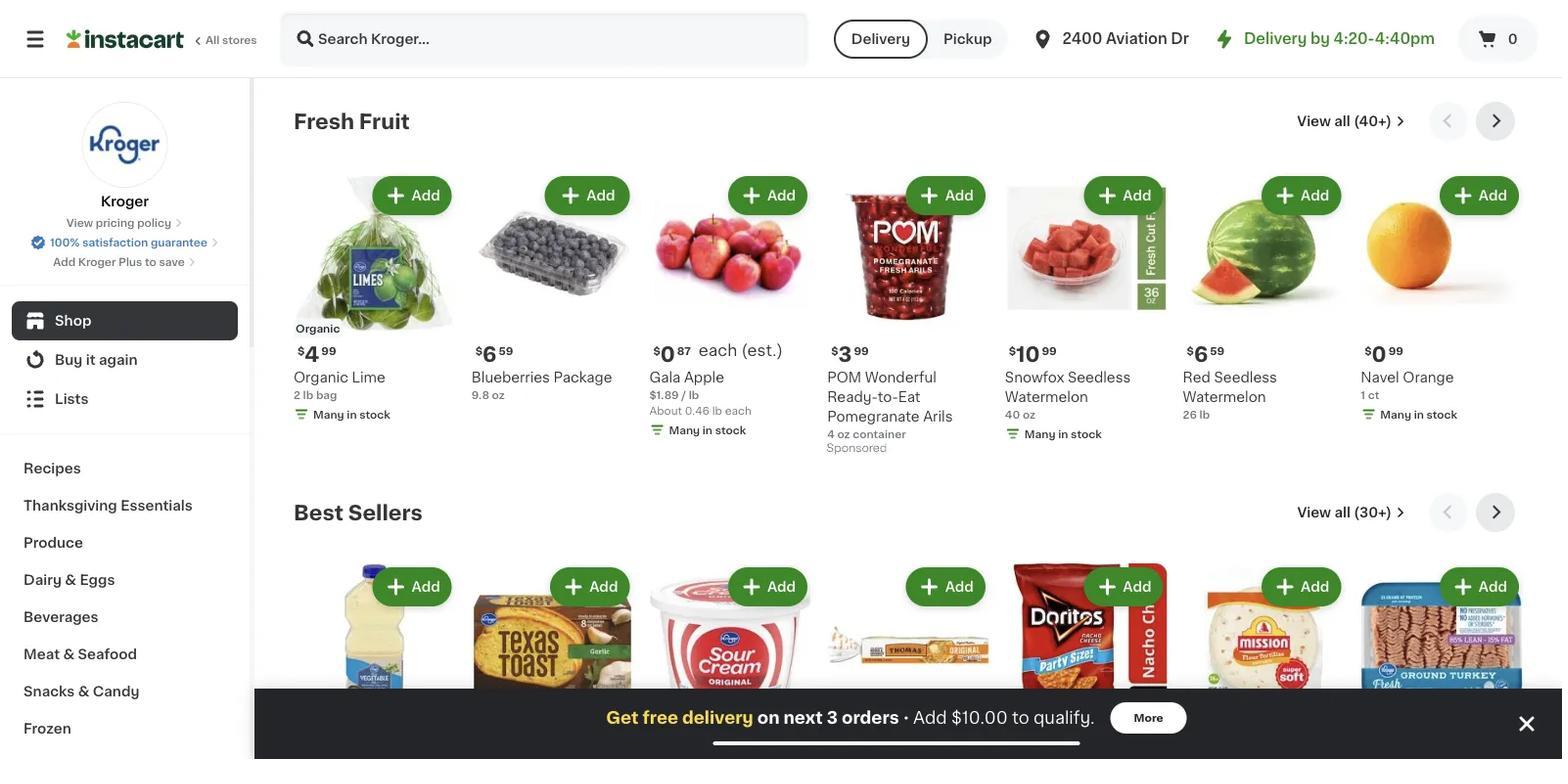 Task type: describe. For each thing, give the bounding box(es) containing it.
recipes
[[23, 462, 81, 476]]

view all (30+)
[[1298, 506, 1392, 520]]

in for 4
[[347, 409, 357, 420]]

many in stock for 10
[[1025, 429, 1102, 440]]

many in stock down 0.46
[[669, 425, 746, 436]]

$ 6 59 for blueberries
[[476, 345, 513, 365]]

2
[[294, 390, 300, 401]]

many for 10
[[1025, 429, 1056, 440]]

buy it again link
[[12, 341, 238, 380]]

product group containing 4
[[294, 172, 456, 427]]

6 for blueberries
[[483, 345, 497, 365]]

lb right 0.46
[[712, 406, 722, 416]]

(est.)
[[741, 343, 783, 359]]

pomegranate
[[827, 410, 920, 424]]

delivery by 4:20-4:40pm link
[[1213, 27, 1435, 51]]

instacart logo image
[[67, 27, 184, 51]]

$ for organic lime
[[298, 346, 305, 357]]

each inside gala apple $1.89 / lb about 0.46 lb each
[[725, 406, 752, 416]]

delivery for delivery by 4:20-4:40pm
[[1244, 32, 1307, 46]]

again
[[99, 353, 138, 367]]

view all (40+)
[[1297, 115, 1392, 128]]

to inside treatment tracker modal dialog
[[1012, 710, 1030, 727]]

& for dairy
[[65, 574, 76, 587]]

each inside $ 0 87 each (est.)
[[699, 343, 737, 359]]

bag
[[316, 390, 337, 401]]

about
[[649, 406, 682, 416]]

$ for pom wonderful ready-to-eat pomegranate arils
[[831, 346, 838, 357]]

many for 4
[[313, 409, 344, 420]]

candy
[[93, 685, 139, 699]]

(30+)
[[1354, 506, 1392, 520]]

lime
[[352, 371, 386, 384]]

many for 0
[[1381, 409, 1412, 420]]

watermelon for snowfox
[[1005, 390, 1088, 404]]

blueberries
[[472, 371, 550, 384]]

eggs
[[80, 574, 115, 587]]

dairy & eggs
[[23, 574, 115, 587]]

delivery
[[682, 710, 754, 727]]

view pricing policy link
[[66, 215, 183, 231]]

watermelon for red
[[1183, 390, 1266, 404]]

$ for snowfox seedless watermelon
[[1009, 346, 1016, 357]]

stock for 0
[[1427, 409, 1458, 420]]

next
[[784, 710, 823, 727]]

shop
[[55, 314, 91, 328]]

fresh fruit
[[294, 111, 410, 132]]

main content containing fresh fruit
[[255, 78, 1562, 760]]

service type group
[[834, 20, 1008, 59]]

get free delivery on next 3 orders • add $10.00 to qualify.
[[606, 710, 1095, 727]]

oz inside snowfox seedless watermelon 40 oz
[[1023, 409, 1036, 420]]

9.8
[[472, 390, 489, 401]]

/
[[682, 390, 686, 401]]

beverages link
[[12, 599, 238, 636]]

fresh
[[294, 111, 354, 132]]

1
[[1361, 390, 1366, 401]]

40
[[1005, 409, 1020, 420]]

2400 aviation dr button
[[1031, 12, 1189, 67]]

1 vertical spatial view
[[66, 218, 93, 229]]

0.46
[[685, 406, 710, 416]]

100% satisfaction guarantee
[[50, 237, 207, 248]]

$ 6 99
[[1009, 736, 1047, 757]]

$ for navel orange
[[1365, 346, 1372, 357]]

guarantee
[[151, 237, 207, 248]]

view all (40+) button
[[1290, 102, 1414, 141]]

best sellers
[[294, 503, 423, 523]]

stock for 4
[[360, 409, 390, 420]]

dr
[[1171, 32, 1189, 46]]

buy it again
[[55, 353, 138, 367]]

all for snowfox seedless watermelon
[[1335, 115, 1351, 128]]

view for best sellers
[[1298, 506, 1331, 520]]

$10.00
[[952, 710, 1008, 727]]

add kroger plus to save link
[[53, 255, 197, 270]]

wonderful
[[865, 371, 937, 384]]

many in stock for 0
[[1381, 409, 1458, 420]]

it
[[86, 353, 96, 367]]

$2.49 element
[[472, 734, 634, 759]]

frozen
[[23, 723, 71, 736]]

kroger logo image
[[82, 102, 168, 188]]

99 down orders
[[854, 737, 869, 748]]

59 for blueberries
[[499, 346, 513, 357]]

oz inside the blueberries package 9.8 oz
[[492, 390, 505, 401]]

2400
[[1063, 32, 1103, 46]]

thanksgiving essentials link
[[12, 488, 238, 525]]

6 for red
[[1194, 345, 1208, 365]]

& for meat
[[63, 648, 75, 662]]

lists
[[55, 393, 89, 406]]

1 $ 3 99 from the top
[[831, 345, 869, 365]]

99 button
[[649, 564, 812, 760]]

thanksgiving essentials
[[23, 499, 193, 513]]

delivery button
[[834, 20, 928, 59]]

recipes link
[[12, 450, 238, 488]]

$ 6 59 for red
[[1187, 345, 1225, 365]]

0 for $ 0 87 each (est.)
[[661, 345, 675, 365]]

add inside 'link'
[[53, 257, 76, 268]]

sellers
[[348, 503, 423, 523]]

100%
[[50, 237, 80, 248]]

many down 0.46
[[669, 425, 700, 436]]

delivery by 4:20-4:40pm
[[1244, 32, 1435, 46]]

to-
[[878, 390, 898, 404]]

blueberries package 9.8 oz
[[472, 371, 612, 401]]

organic for organic
[[296, 323, 340, 334]]

•
[[903, 711, 910, 726]]

stores
[[222, 35, 257, 46]]

lists link
[[12, 380, 238, 419]]

pom
[[827, 371, 862, 384]]



Task type: locate. For each thing, give the bounding box(es) containing it.
orange
[[1403, 371, 1454, 384]]

$ inside $ 0 87 each (est.)
[[653, 346, 661, 357]]

& left candy
[[78, 685, 89, 699]]

0 horizontal spatial to
[[145, 257, 156, 268]]

item carousel region
[[294, 102, 1523, 478], [294, 493, 1523, 760]]

seedless right red
[[1214, 371, 1278, 384]]

4 up sponsored badge "image"
[[827, 429, 835, 440]]

0 vertical spatial 3
[[838, 345, 852, 365]]

organic
[[296, 323, 340, 334], [294, 371, 348, 384]]

to inside 'link'
[[145, 257, 156, 268]]

None search field
[[280, 12, 808, 67]]

$ inside $ 4 99
[[298, 346, 305, 357]]

shop link
[[12, 302, 238, 341]]

1 vertical spatial organic
[[294, 371, 348, 384]]

1 $ 6 59 from the left
[[476, 345, 513, 365]]

1 vertical spatial all
[[1335, 506, 1351, 520]]

$ 6 59 up red
[[1187, 345, 1225, 365]]

0 vertical spatial $ 3 99
[[831, 345, 869, 365]]

oz right 9.8
[[492, 390, 505, 401]]

many in stock down navel orange 1 ct
[[1381, 409, 1458, 420]]

lb inside organic lime 2 lb bag
[[303, 390, 313, 401]]

container
[[853, 429, 906, 440]]

1 watermelon from the left
[[1183, 390, 1266, 404]]

many down bag
[[313, 409, 344, 420]]

99 inside $ 4 99
[[321, 346, 336, 357]]

$ 6 59 up blueberries
[[476, 345, 513, 365]]

1 vertical spatial $ 3 99
[[831, 736, 869, 757]]

oz right 40
[[1023, 409, 1036, 420]]

&
[[65, 574, 76, 587], [63, 648, 75, 662], [78, 685, 89, 699]]

0 vertical spatial each
[[699, 343, 737, 359]]

meat & seafood link
[[12, 636, 238, 674]]

lb inside red seedless watermelon 26 lb
[[1200, 409, 1210, 420]]

59
[[499, 346, 513, 357], [1210, 346, 1225, 357]]

fruit
[[359, 111, 410, 132]]

$ for blueberries package
[[476, 346, 483, 357]]

$ for red seedless watermelon
[[1187, 346, 1194, 357]]

many in stock down snowfox seedless watermelon 40 oz
[[1025, 429, 1102, 440]]

seedless for snowfox
[[1068, 371, 1131, 384]]

1 horizontal spatial 6
[[1016, 736, 1031, 757]]

$ 3 99 down get free delivery on next 3 orders • add $10.00 to qualify.
[[831, 736, 869, 757]]

1 horizontal spatial seedless
[[1214, 371, 1278, 384]]

0 vertical spatial item carousel region
[[294, 102, 1523, 478]]

2 horizontal spatial oz
[[1023, 409, 1036, 420]]

1 horizontal spatial 0
[[1372, 345, 1387, 365]]

$ 0 87 each (est.)
[[653, 343, 783, 365]]

watermelon down red
[[1183, 390, 1266, 404]]

0 horizontal spatial $ 6 59
[[476, 345, 513, 365]]

$0.87 each (estimated) element
[[649, 342, 812, 368]]

organic up $ 4 99 at the left of page
[[296, 323, 340, 334]]

qualify.
[[1034, 710, 1095, 727]]

1 horizontal spatial delivery
[[1244, 32, 1307, 46]]

policy
[[137, 218, 171, 229]]

organic inside organic lime 2 lb bag
[[294, 371, 348, 384]]

seedless right snowfox
[[1068, 371, 1131, 384]]

59 for red
[[1210, 346, 1225, 357]]

stock down snowfox seedless watermelon 40 oz
[[1071, 429, 1102, 440]]

in down organic lime 2 lb bag
[[347, 409, 357, 420]]

0 horizontal spatial 0
[[661, 345, 675, 365]]

2 item carousel region from the top
[[294, 493, 1523, 760]]

2 $ 6 59 from the left
[[1187, 345, 1225, 365]]

view left "(40+)"
[[1297, 115, 1331, 128]]

$ 4 99
[[298, 345, 336, 365]]

many down navel orange 1 ct
[[1381, 409, 1412, 420]]

red seedless watermelon 26 lb
[[1183, 371, 1278, 420]]

99 down free
[[672, 737, 687, 748]]

1 horizontal spatial 4
[[827, 429, 835, 440]]

seedless inside snowfox seedless watermelon 40 oz
[[1068, 371, 1131, 384]]

99 inside "$ 10 99"
[[1042, 346, 1057, 357]]

& for snacks
[[78, 685, 89, 699]]

0 vertical spatial kroger
[[101, 195, 149, 209]]

1 item carousel region from the top
[[294, 102, 1523, 478]]

99 up navel at the right
[[1389, 346, 1404, 357]]

oz inside pom wonderful ready-to-eat pomegranate arils 4 oz container
[[837, 429, 850, 440]]

1 seedless from the left
[[1214, 371, 1278, 384]]

each right 0.46
[[725, 406, 752, 416]]

view left (30+)
[[1298, 506, 1331, 520]]

1 vertical spatial kroger
[[78, 257, 116, 268]]

stock down orange on the right
[[1427, 409, 1458, 420]]

dairy
[[23, 574, 62, 587]]

2 seedless from the left
[[1068, 371, 1131, 384]]

2400 aviation dr
[[1063, 32, 1189, 46]]

to
[[145, 257, 156, 268], [1012, 710, 1030, 727]]

watermelon down snowfox
[[1005, 390, 1088, 404]]

1 horizontal spatial watermelon
[[1183, 390, 1266, 404]]

2 horizontal spatial 0
[[1508, 32, 1518, 46]]

1 vertical spatial oz
[[1023, 409, 1036, 420]]

0
[[1508, 32, 1518, 46], [661, 345, 675, 365], [1372, 345, 1387, 365]]

in down 0.46
[[703, 425, 713, 436]]

all
[[206, 35, 220, 46]]

1 horizontal spatial $ 6 59
[[1187, 345, 1225, 365]]

organic up bag
[[294, 371, 348, 384]]

meat
[[23, 648, 60, 662]]

26
[[1183, 409, 1197, 420]]

0 vertical spatial view
[[1297, 115, 1331, 128]]

produce link
[[12, 525, 238, 562]]

2 vertical spatial view
[[1298, 506, 1331, 520]]

0 vertical spatial to
[[145, 257, 156, 268]]

all for 6
[[1335, 506, 1351, 520]]

delivery inside delivery button
[[852, 32, 910, 46]]

1 horizontal spatial 59
[[1210, 346, 1225, 357]]

red
[[1183, 371, 1211, 384]]

snowfox seedless watermelon 40 oz
[[1005, 371, 1131, 420]]

add inside treatment tracker modal dialog
[[913, 710, 947, 727]]

0 horizontal spatial delivery
[[852, 32, 910, 46]]

kroger
[[101, 195, 149, 209], [78, 257, 116, 268]]

pickup button
[[928, 20, 1008, 59]]

delivery left pickup
[[852, 32, 910, 46]]

essentials
[[121, 499, 193, 513]]

plus
[[119, 257, 142, 268]]

1 vertical spatial 3
[[827, 710, 838, 727]]

3 down get free delivery on next 3 orders • add $10.00 to qualify.
[[838, 736, 852, 757]]

all left "(40+)"
[[1335, 115, 1351, 128]]

pricing
[[96, 218, 135, 229]]

$1.89
[[649, 390, 679, 401]]

delivery inside delivery by 4:20-4:40pm link
[[1244, 32, 1307, 46]]

kroger down satisfaction
[[78, 257, 116, 268]]

stock down gala apple $1.89 / lb about 0.46 lb each at the left of the page
[[715, 425, 746, 436]]

treatment tracker modal dialog
[[255, 689, 1562, 760]]

0 vertical spatial &
[[65, 574, 76, 587]]

to right plus
[[145, 257, 156, 268]]

seedless for red
[[1214, 371, 1278, 384]]

2 59 from the left
[[1210, 346, 1225, 357]]

many in stock for 4
[[313, 409, 390, 420]]

0 inside $ 0 87 each (est.)
[[661, 345, 675, 365]]

0 for $ 0 99
[[1372, 345, 1387, 365]]

99
[[321, 346, 336, 357], [854, 346, 869, 357], [1042, 346, 1057, 357], [1389, 346, 1404, 357], [854, 737, 869, 748], [672, 737, 687, 748], [1032, 737, 1047, 748]]

1 horizontal spatial to
[[1012, 710, 1030, 727]]

99 down qualify.
[[1032, 737, 1047, 748]]

0 vertical spatial organic
[[296, 323, 340, 334]]

$ inside "$ 10 99"
[[1009, 346, 1016, 357]]

item carousel region containing fresh fruit
[[294, 102, 1523, 478]]

0 horizontal spatial watermelon
[[1005, 390, 1088, 404]]

main content
[[255, 78, 1562, 760]]

snacks
[[23, 685, 75, 699]]

gala
[[649, 371, 681, 384]]

2 horizontal spatial 6
[[1194, 345, 1208, 365]]

stock down lime
[[360, 409, 390, 420]]

ct
[[1368, 390, 1380, 401]]

4 up organic lime 2 lb bag
[[305, 345, 319, 365]]

0 horizontal spatial seedless
[[1068, 371, 1131, 384]]

4 inside pom wonderful ready-to-eat pomegranate arils 4 oz container
[[827, 429, 835, 440]]

lb right / at the left of the page
[[689, 390, 699, 401]]

in
[[347, 409, 357, 420], [1414, 409, 1424, 420], [703, 425, 713, 436], [1058, 429, 1069, 440]]

navel
[[1361, 371, 1400, 384]]

& left eggs
[[65, 574, 76, 587]]

2 vertical spatial &
[[78, 685, 89, 699]]

99 inside button
[[672, 737, 687, 748]]

3 up pom
[[838, 345, 852, 365]]

1 vertical spatial &
[[63, 648, 75, 662]]

99 inside $ 0 99
[[1389, 346, 1404, 357]]

best
[[294, 503, 344, 523]]

produce
[[23, 536, 83, 550]]

seedless inside red seedless watermelon 26 lb
[[1214, 371, 1278, 384]]

gala apple $1.89 / lb about 0.46 lb each
[[649, 371, 752, 416]]

oz up sponsored badge "image"
[[837, 429, 850, 440]]

navel orange 1 ct
[[1361, 371, 1454, 401]]

apple
[[684, 371, 724, 384]]

in down navel orange 1 ct
[[1414, 409, 1424, 420]]

99 right 10 on the top of page
[[1042, 346, 1057, 357]]

2 vertical spatial 3
[[838, 736, 852, 757]]

1 vertical spatial 4
[[827, 429, 835, 440]]

1 vertical spatial item carousel region
[[294, 493, 1523, 760]]

all left (30+)
[[1335, 506, 1351, 520]]

(40+)
[[1354, 115, 1392, 128]]

in down snowfox seedless watermelon 40 oz
[[1058, 429, 1069, 440]]

4:20-
[[1334, 32, 1375, 46]]

2 vertical spatial oz
[[837, 429, 850, 440]]

seedless
[[1214, 371, 1278, 384], [1068, 371, 1131, 384]]

on
[[758, 710, 780, 727]]

item carousel region containing best sellers
[[294, 493, 1523, 760]]

snacks & candy link
[[12, 674, 238, 711]]

by
[[1311, 32, 1330, 46]]

watermelon inside snowfox seedless watermelon 40 oz
[[1005, 390, 1088, 404]]

0 vertical spatial oz
[[492, 390, 505, 401]]

view pricing policy
[[66, 218, 171, 229]]

to up $ 6 99 on the bottom
[[1012, 710, 1030, 727]]

& right meat
[[63, 648, 75, 662]]

lb right 2
[[303, 390, 313, 401]]

3 inside treatment tracker modal dialog
[[827, 710, 838, 727]]

$ 0 99
[[1365, 345, 1404, 365]]

0 button
[[1459, 16, 1539, 63]]

kroger inside 'link'
[[78, 257, 116, 268]]

0 vertical spatial 4
[[305, 345, 319, 365]]

99 inside $ 6 99
[[1032, 737, 1047, 748]]

view for fresh fruit
[[1297, 115, 1331, 128]]

many in stock
[[313, 409, 390, 420], [1381, 409, 1458, 420], [669, 425, 746, 436], [1025, 429, 1102, 440]]

kroger up view pricing policy link
[[101, 195, 149, 209]]

beverages
[[23, 611, 98, 625]]

0 horizontal spatial 4
[[305, 345, 319, 365]]

99 up organic lime 2 lb bag
[[321, 346, 336, 357]]

free
[[643, 710, 678, 727]]

2 $ 3 99 from the top
[[831, 736, 869, 757]]

get
[[606, 710, 639, 727]]

watermelon inside red seedless watermelon 26 lb
[[1183, 390, 1266, 404]]

eat
[[898, 390, 921, 404]]

in for 0
[[1414, 409, 1424, 420]]

59 up red
[[1210, 346, 1225, 357]]

$ inside $ 6 99
[[1009, 737, 1016, 748]]

10
[[1016, 345, 1040, 365]]

delivery left by
[[1244, 32, 1307, 46]]

each
[[699, 343, 737, 359], [725, 406, 752, 416]]

stock for 10
[[1071, 429, 1102, 440]]

product group
[[294, 172, 456, 427], [472, 172, 634, 403], [649, 172, 812, 442], [827, 172, 990, 460], [1005, 172, 1168, 446], [1183, 172, 1345, 423], [1361, 172, 1523, 427], [294, 564, 456, 760], [472, 564, 634, 760], [649, 564, 812, 760], [827, 564, 990, 760], [1005, 564, 1168, 760], [1183, 564, 1345, 760], [1361, 564, 1523, 760]]

delivery for delivery
[[852, 32, 910, 46]]

1 vertical spatial each
[[725, 406, 752, 416]]

0 inside 0 button
[[1508, 32, 1518, 46]]

many in stock down organic lime 2 lb bag
[[313, 409, 390, 420]]

0 vertical spatial all
[[1335, 115, 1351, 128]]

$ 10 99
[[1009, 345, 1057, 365]]

87
[[677, 346, 691, 357]]

view all (30+) button
[[1290, 493, 1414, 533]]

lb right 26
[[1200, 409, 1210, 420]]

ready-
[[827, 390, 878, 404]]

4:40pm
[[1375, 32, 1435, 46]]

Search field
[[282, 14, 806, 65]]

aviation
[[1106, 32, 1168, 46]]

package
[[554, 371, 612, 384]]

frozen link
[[12, 711, 238, 748]]

snacks & candy
[[23, 685, 139, 699]]

59 up blueberries
[[499, 346, 513, 357]]

0 horizontal spatial 6
[[483, 345, 497, 365]]

$ 3 99 up pom
[[831, 345, 869, 365]]

dairy & eggs link
[[12, 562, 238, 599]]

$ inside $ 0 99
[[1365, 346, 1372, 357]]

100% satisfaction guarantee button
[[30, 231, 219, 251]]

1 horizontal spatial oz
[[837, 429, 850, 440]]

each up apple
[[699, 343, 737, 359]]

view up '100%'
[[66, 218, 93, 229]]

more
[[1134, 713, 1164, 724]]

0 horizontal spatial oz
[[492, 390, 505, 401]]

in for 10
[[1058, 429, 1069, 440]]

seafood
[[78, 648, 137, 662]]

0 horizontal spatial 59
[[499, 346, 513, 357]]

satisfaction
[[82, 237, 148, 248]]

1 vertical spatial to
[[1012, 710, 1030, 727]]

orders
[[842, 710, 899, 727]]

1 59 from the left
[[499, 346, 513, 357]]

add button
[[374, 178, 450, 213], [551, 178, 628, 213], [730, 178, 806, 213], [908, 178, 984, 213], [1086, 178, 1162, 213], [1264, 178, 1340, 213], [1442, 178, 1517, 213], [374, 570, 450, 605], [552, 570, 628, 605], [730, 570, 806, 605], [908, 570, 984, 605], [1086, 570, 1162, 605], [1264, 570, 1340, 605], [1442, 570, 1517, 605]]

2 watermelon from the left
[[1005, 390, 1088, 404]]

organic lime 2 lb bag
[[294, 371, 386, 401]]

organic for organic lime 2 lb bag
[[294, 371, 348, 384]]

3 right next
[[827, 710, 838, 727]]

sponsored badge image
[[827, 444, 887, 455]]

99 up pom
[[854, 346, 869, 357]]

product group containing 10
[[1005, 172, 1168, 446]]

1 all from the top
[[1335, 115, 1351, 128]]

2 all from the top
[[1335, 506, 1351, 520]]

many down snowfox seedless watermelon 40 oz
[[1025, 429, 1056, 440]]

buy
[[55, 353, 83, 367]]

6
[[483, 345, 497, 365], [1194, 345, 1208, 365], [1016, 736, 1031, 757]]

meat & seafood
[[23, 648, 137, 662]]



Task type: vqa. For each thing, say whether or not it's contained in the screenshot.
FROZEN link
yes



